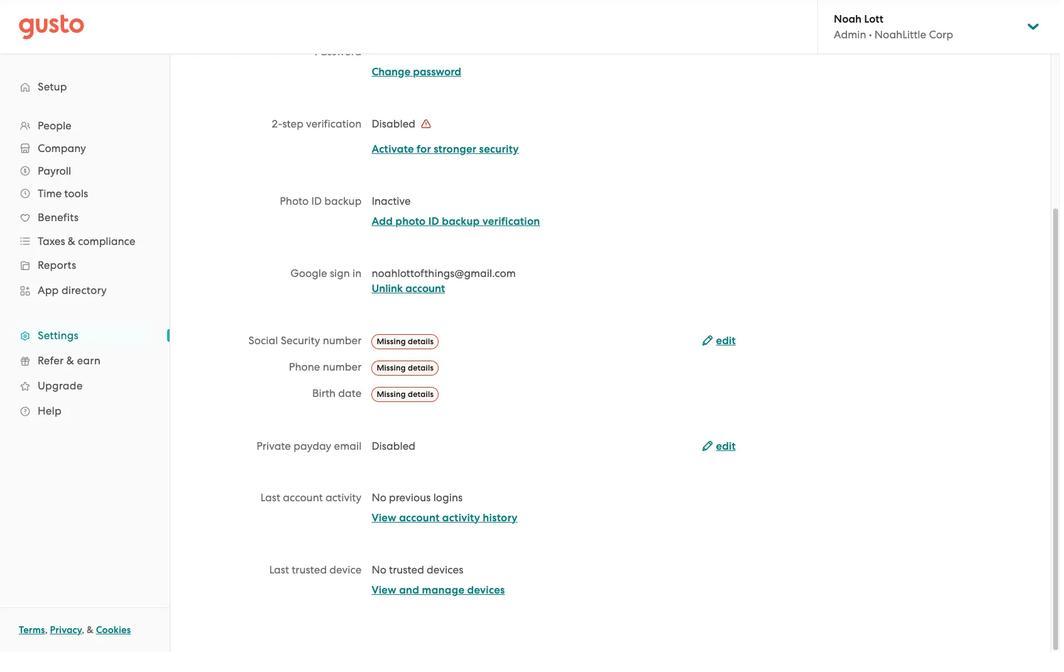 Task type: vqa. For each thing, say whether or not it's contained in the screenshot.
leftmost backup
yes



Task type: locate. For each thing, give the bounding box(es) containing it.
*******
[[372, 45, 404, 58]]

2 vertical spatial details
[[408, 390, 434, 399]]

stronger
[[434, 143, 477, 156]]

1 details from the top
[[408, 337, 434, 346]]

backup
[[325, 195, 362, 208], [442, 215, 480, 228]]

2 trusted from the left
[[389, 564, 424, 576]]

no previous logins
[[372, 491, 463, 504]]

0 horizontal spatial activity
[[326, 491, 362, 504]]

taxes
[[38, 235, 65, 248]]

1 vertical spatial no
[[372, 564, 387, 576]]

1 horizontal spatial devices
[[468, 584, 505, 597]]

1 vertical spatial number
[[323, 361, 362, 373]]

missing for birth date
[[377, 390, 406, 399]]

& left earn
[[67, 355, 74, 367]]

time tools button
[[13, 182, 157, 205]]

2 vertical spatial missing details
[[377, 390, 434, 399]]

1 horizontal spatial id
[[429, 215, 440, 228]]

id inside 'button'
[[429, 215, 440, 228]]

privacy link
[[50, 625, 82, 636]]

1 trusted from the left
[[292, 564, 327, 576]]

0 horizontal spatial verification
[[306, 118, 362, 130]]

3 details from the top
[[408, 390, 434, 399]]

1 vertical spatial details
[[408, 363, 434, 373]]

change password button
[[372, 65, 462, 80]]

1 vertical spatial disabled
[[372, 440, 416, 452]]

& left cookies button
[[87, 625, 94, 636]]

disabled
[[372, 118, 418, 130], [372, 440, 416, 452]]

noah
[[834, 13, 862, 26]]

0 vertical spatial account
[[406, 282, 445, 296]]

0 horizontal spatial id
[[312, 195, 322, 208]]

account down private payday email
[[283, 491, 323, 504]]

device
[[330, 564, 362, 576]]

•
[[870, 28, 873, 41]]

view down previous
[[372, 512, 397, 525]]

1 no from the top
[[372, 491, 387, 504]]

1 horizontal spatial trusted
[[389, 564, 424, 576]]

backup right photo
[[442, 215, 480, 228]]

&
[[68, 235, 75, 248], [67, 355, 74, 367], [87, 625, 94, 636]]

0 vertical spatial missing
[[377, 337, 406, 346]]

1 vertical spatial view
[[372, 584, 397, 597]]

refer
[[38, 355, 64, 367]]

view
[[372, 512, 397, 525], [372, 584, 397, 597]]

earn
[[77, 355, 101, 367]]

1 vertical spatial account
[[283, 491, 323, 504]]

view for view and manage devices
[[372, 584, 397, 597]]

account for last account activity
[[283, 491, 323, 504]]

privacy
[[50, 625, 82, 636]]

corp
[[930, 28, 954, 41]]

activity down logins
[[443, 512, 480, 525]]

no
[[372, 491, 387, 504], [372, 564, 387, 576]]

1 disabled from the top
[[372, 118, 418, 130]]

account
[[406, 282, 445, 296], [283, 491, 323, 504], [399, 512, 440, 525]]

trusted up the and
[[389, 564, 424, 576]]

1 vertical spatial backup
[[442, 215, 480, 228]]

view and manage devices
[[372, 584, 505, 597]]

id
[[312, 195, 322, 208], [429, 215, 440, 228]]

3 missing from the top
[[377, 390, 406, 399]]

1 vertical spatial edit button
[[703, 439, 736, 454]]

1 view from the top
[[372, 512, 397, 525]]

0 vertical spatial activity
[[326, 491, 362, 504]]

list containing people
[[0, 114, 170, 424]]

1 vertical spatial missing details
[[377, 363, 434, 373]]

last trusted device
[[269, 564, 362, 576]]

2 missing details from the top
[[377, 363, 434, 373]]

last
[[261, 491, 280, 504], [269, 564, 289, 576]]

0 vertical spatial edit button
[[703, 334, 736, 349]]

missing for social security number
[[377, 337, 406, 346]]

trusted
[[292, 564, 327, 576], [389, 564, 424, 576]]

2 view from the top
[[372, 584, 397, 597]]

id right the photo at top
[[312, 195, 322, 208]]

backup left inactive
[[325, 195, 362, 208]]

verification
[[306, 118, 362, 130], [483, 215, 541, 228]]

0 horizontal spatial devices
[[427, 564, 464, 576]]

account inside noahlottofthings@gmail.com unlink account
[[406, 282, 445, 296]]

2 number from the top
[[323, 361, 362, 373]]

, left "privacy"
[[45, 625, 48, 636]]

2 vertical spatial missing
[[377, 390, 406, 399]]

in
[[353, 267, 362, 280]]

& right taxes
[[68, 235, 75, 248]]

2 no from the top
[[372, 564, 387, 576]]

security
[[281, 335, 320, 347]]

disabled up the activate
[[372, 118, 418, 130]]

noahlottofthings@gmail.com unlink account
[[372, 267, 516, 296]]

edit button
[[703, 334, 736, 349], [703, 439, 736, 454]]

google sign in
[[291, 267, 362, 280]]

1 vertical spatial &
[[67, 355, 74, 367]]

1 vertical spatial id
[[429, 215, 440, 228]]

google
[[291, 267, 327, 280]]

0 vertical spatial disabled
[[372, 118, 418, 130]]

module__icon___go7vc image
[[421, 119, 432, 129]]

history
[[483, 512, 518, 525]]

1 horizontal spatial verification
[[483, 215, 541, 228]]

0 horizontal spatial backup
[[325, 195, 362, 208]]

number up the birth date
[[323, 361, 362, 373]]

account down the no previous logins
[[399, 512, 440, 525]]

1 vertical spatial activity
[[443, 512, 480, 525]]

& inside taxes & compliance dropdown button
[[68, 235, 75, 248]]

gusto navigation element
[[0, 54, 170, 444]]

logins
[[434, 491, 463, 504]]

1 vertical spatial devices
[[468, 584, 505, 597]]

0 vertical spatial view
[[372, 512, 397, 525]]

0 vertical spatial verification
[[306, 118, 362, 130]]

last for view and manage devices
[[269, 564, 289, 576]]

,
[[45, 625, 48, 636], [82, 625, 84, 636]]

help
[[38, 405, 62, 418]]

1 horizontal spatial ,
[[82, 625, 84, 636]]

1 missing details from the top
[[377, 337, 434, 346]]

1 horizontal spatial backup
[[442, 215, 480, 228]]

devices right manage
[[468, 584, 505, 597]]

details
[[408, 337, 434, 346], [408, 363, 434, 373], [408, 390, 434, 399]]

list
[[0, 114, 170, 424]]

2 details from the top
[[408, 363, 434, 373]]

account down noahlottofthings@gmail.com
[[406, 282, 445, 296]]

1 vertical spatial edit
[[717, 440, 736, 453]]

1 vertical spatial missing
[[377, 363, 406, 373]]

0 horizontal spatial trusted
[[292, 564, 327, 576]]

activity for view account activity history
[[443, 512, 480, 525]]

disabled right email
[[372, 440, 416, 452]]

& for compliance
[[68, 235, 75, 248]]

, left cookies button
[[82, 625, 84, 636]]

0 vertical spatial last
[[261, 491, 280, 504]]

1 missing from the top
[[377, 337, 406, 346]]

admin
[[834, 28, 867, 41]]

1 number from the top
[[323, 335, 362, 347]]

view account activity history link
[[372, 512, 518, 525]]

number
[[323, 335, 362, 347], [323, 361, 362, 373]]

2 missing from the top
[[377, 363, 406, 373]]

benefits
[[38, 211, 79, 224]]

home image
[[19, 14, 84, 39]]

edit
[[717, 335, 736, 348], [717, 440, 736, 453]]

phone number
[[289, 361, 362, 373]]

upgrade
[[38, 380, 83, 392]]

2 edit button from the top
[[703, 439, 736, 454]]

terms
[[19, 625, 45, 636]]

no right the device
[[372, 564, 387, 576]]

view account activity history
[[372, 512, 518, 525]]

2 vertical spatial account
[[399, 512, 440, 525]]

cookies button
[[96, 623, 131, 638]]

manage
[[422, 584, 465, 597]]

view left the and
[[372, 584, 397, 597]]

number up phone number
[[323, 335, 362, 347]]

0 vertical spatial details
[[408, 337, 434, 346]]

devices up manage
[[427, 564, 464, 576]]

1 vertical spatial verification
[[483, 215, 541, 228]]

app
[[38, 284, 59, 297]]

missing details for birth date
[[377, 390, 434, 399]]

& inside refer & earn link
[[67, 355, 74, 367]]

time tools
[[38, 187, 88, 200]]

activity down email
[[326, 491, 362, 504]]

details for social security number
[[408, 337, 434, 346]]

0 vertical spatial no
[[372, 491, 387, 504]]

disabled for email
[[372, 440, 416, 452]]

2 disabled from the top
[[372, 440, 416, 452]]

0 vertical spatial id
[[312, 195, 322, 208]]

0 vertical spatial number
[[323, 335, 362, 347]]

no left previous
[[372, 491, 387, 504]]

0 horizontal spatial ,
[[45, 625, 48, 636]]

sign
[[330, 267, 350, 280]]

trusted for last
[[292, 564, 327, 576]]

id right photo
[[429, 215, 440, 228]]

1 , from the left
[[45, 625, 48, 636]]

private
[[257, 440, 291, 452]]

2 , from the left
[[82, 625, 84, 636]]

3 missing details from the top
[[377, 390, 434, 399]]

1 horizontal spatial activity
[[443, 512, 480, 525]]

1 vertical spatial last
[[269, 564, 289, 576]]

0 vertical spatial missing details
[[377, 337, 434, 346]]

trusted left the device
[[292, 564, 327, 576]]

0 vertical spatial edit
[[717, 335, 736, 348]]

0 vertical spatial &
[[68, 235, 75, 248]]



Task type: describe. For each thing, give the bounding box(es) containing it.
setup link
[[13, 75, 157, 98]]

activate for stronger security
[[372, 143, 519, 156]]

date
[[339, 387, 362, 400]]

2-
[[272, 118, 283, 130]]

company
[[38, 142, 86, 155]]

0 vertical spatial backup
[[325, 195, 362, 208]]

photo
[[396, 215, 426, 228]]

details for birth date
[[408, 390, 434, 399]]

private payday email
[[257, 440, 362, 452]]

app directory
[[38, 284, 107, 297]]

inactive
[[372, 195, 411, 208]]

add photo id backup verification button
[[372, 214, 541, 230]]

activate for stronger security link
[[372, 143, 519, 156]]

view for view account activity history
[[372, 512, 397, 525]]

step
[[283, 118, 304, 130]]

email
[[334, 440, 362, 452]]

help link
[[13, 400, 157, 423]]

unlink
[[372, 282, 403, 296]]

activity for last account activity
[[326, 491, 362, 504]]

refer & earn link
[[13, 350, 157, 372]]

& for earn
[[67, 355, 74, 367]]

upgrade link
[[13, 375, 157, 397]]

no for view account activity history
[[372, 491, 387, 504]]

backup inside 'button'
[[442, 215, 480, 228]]

security
[[480, 143, 519, 156]]

add photo id backup verification
[[372, 215, 541, 228]]

payday
[[294, 440, 332, 452]]

2 vertical spatial &
[[87, 625, 94, 636]]

no for view and manage devices
[[372, 564, 387, 576]]

trusted for no
[[389, 564, 424, 576]]

missing for phone number
[[377, 363, 406, 373]]

1 edit from the top
[[717, 335, 736, 348]]

lott
[[865, 13, 884, 26]]

noahlittle
[[875, 28, 927, 41]]

noah lott admin • noahlittle corp
[[834, 13, 954, 41]]

birth
[[313, 387, 336, 400]]

2-step verification
[[272, 118, 362, 130]]

disabled for verification
[[372, 118, 418, 130]]

last for view account activity history
[[261, 491, 280, 504]]

1 edit button from the top
[[703, 334, 736, 349]]

time
[[38, 187, 62, 200]]

settings
[[38, 330, 79, 342]]

setup
[[38, 80, 67, 93]]

people button
[[13, 114, 157, 137]]

activate
[[372, 143, 414, 156]]

birth date
[[313, 387, 362, 400]]

company button
[[13, 137, 157, 160]]

noahlottofthings@gmail.com
[[372, 267, 516, 280]]

terms , privacy , & cookies
[[19, 625, 131, 636]]

view and manage devices link
[[372, 584, 505, 597]]

password
[[315, 45, 362, 58]]

app directory link
[[13, 279, 157, 302]]

photo
[[280, 195, 309, 208]]

directory
[[62, 284, 107, 297]]

terms link
[[19, 625, 45, 636]]

change password
[[372, 65, 462, 79]]

0 vertical spatial devices
[[427, 564, 464, 576]]

tools
[[64, 187, 88, 200]]

previous
[[389, 491, 431, 504]]

for
[[417, 143, 431, 156]]

phone
[[289, 361, 320, 373]]

reports
[[38, 259, 76, 272]]

missing details for phone number
[[377, 363, 434, 373]]

add
[[372, 215, 393, 228]]

unlink account button
[[372, 282, 445, 297]]

payroll
[[38, 165, 71, 177]]

change
[[372, 65, 411, 79]]

details for phone number
[[408, 363, 434, 373]]

refer & earn
[[38, 355, 101, 367]]

missing details for social security number
[[377, 337, 434, 346]]

compliance
[[78, 235, 135, 248]]

no trusted devices
[[372, 564, 464, 576]]

reports link
[[13, 254, 157, 277]]

cookies
[[96, 625, 131, 636]]

taxes & compliance button
[[13, 230, 157, 253]]

people
[[38, 119, 72, 132]]

photo id backup
[[280, 195, 362, 208]]

verification inside add photo id backup verification 'button'
[[483, 215, 541, 228]]

2 edit from the top
[[717, 440, 736, 453]]

social
[[249, 335, 278, 347]]

password
[[413, 65, 462, 79]]

settings link
[[13, 324, 157, 347]]

and
[[399, 584, 420, 597]]

taxes & compliance
[[38, 235, 135, 248]]

account for view account activity history
[[399, 512, 440, 525]]

payroll button
[[13, 160, 157, 182]]

social security number
[[249, 335, 362, 347]]

last account activity
[[261, 491, 362, 504]]



